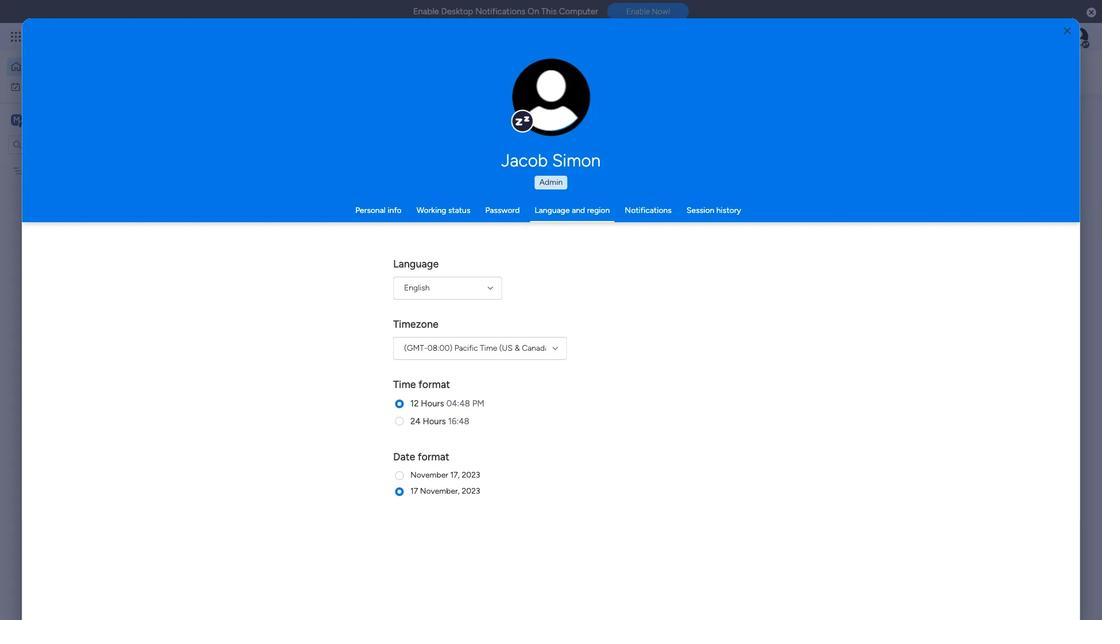 Task type: vqa. For each thing, say whether or not it's contained in the screenshot.
the Invite members icon on the right top of page
no



Task type: locate. For each thing, give the bounding box(es) containing it.
enable
[[413, 6, 439, 17], [627, 7, 650, 16]]

my inside "button"
[[25, 81, 36, 91]]

(gmt-08:00) pacific time (us & canada)
[[404, 343, 552, 353]]

working
[[417, 206, 446, 215]]

time
[[480, 343, 497, 353], [393, 378, 416, 391]]

1 horizontal spatial notifications
[[625, 206, 672, 215]]

jacob simon
[[502, 150, 601, 171]]

0 vertical spatial format
[[419, 378, 450, 391]]

notifications left "on"
[[476, 6, 526, 17]]

1 horizontal spatial and
[[572, 206, 585, 215]]

hours right 12
[[421, 398, 444, 409]]

and left 12
[[394, 393, 409, 404]]

date
[[393, 451, 415, 463]]

1 horizontal spatial enable
[[627, 7, 650, 16]]

1 vertical spatial hours
[[423, 416, 446, 426]]

and
[[572, 206, 585, 215], [394, 393, 409, 404]]

enable left now! in the right top of the page
[[627, 7, 650, 16]]

2 2023 from the top
[[462, 486, 480, 496]]

2023 down november 17, 2023
[[462, 486, 480, 496]]

(gmt-
[[404, 343, 428, 353]]

2023 for 17 november, 2023
[[462, 486, 480, 496]]

my board
[[27, 166, 61, 175]]

work
[[38, 81, 56, 91]]

language
[[535, 206, 570, 215], [393, 258, 439, 270]]

region
[[587, 206, 610, 215]]

picture
[[540, 113, 563, 122]]

1 vertical spatial time
[[393, 378, 416, 391]]

format
[[419, 378, 450, 391], [418, 451, 450, 463]]

format up start
[[419, 378, 450, 391]]

2023 right 17,
[[462, 470, 480, 480]]

1 vertical spatial format
[[418, 451, 450, 463]]

notifications link
[[625, 206, 672, 215]]

on
[[528, 6, 539, 17]]

pm
[[472, 398, 485, 409]]

november
[[411, 470, 448, 480]]

0 horizontal spatial notifications
[[476, 6, 526, 17]]

time up invite your teammates and start collaborating
[[393, 378, 416, 391]]

my board list box
[[0, 158, 146, 335]]

1 2023 from the top
[[462, 470, 480, 480]]

12
[[411, 398, 419, 409]]

select product image
[[10, 31, 22, 42]]

board
[[40, 166, 61, 175]]

my inside list box
[[27, 166, 38, 175]]

and left region at the right of the page
[[572, 206, 585, 215]]

language up the english
[[393, 258, 439, 270]]

0 horizontal spatial time
[[393, 378, 416, 391]]

1 vertical spatial language
[[393, 258, 439, 270]]

Search in workspace field
[[24, 138, 96, 151]]

language for language and region
[[535, 206, 570, 215]]

12 hours 04:48 pm
[[411, 398, 485, 409]]

this
[[541, 6, 557, 17]]

session
[[687, 206, 715, 215]]

2023
[[462, 470, 480, 480], [462, 486, 480, 496]]

0 horizontal spatial language
[[393, 258, 439, 270]]

notifications
[[476, 6, 526, 17], [625, 206, 672, 215]]

option
[[0, 160, 146, 162]]

jacob simon image
[[1070, 28, 1089, 46]]

1 vertical spatial notifications
[[625, 206, 672, 215]]

0 vertical spatial 2023
[[462, 470, 480, 480]]

0 vertical spatial notifications
[[476, 6, 526, 17]]

enable left desktop
[[413, 6, 439, 17]]

profile
[[555, 104, 576, 112]]

0 vertical spatial time
[[480, 343, 497, 353]]

computer
[[559, 6, 598, 17]]

format up november
[[418, 451, 450, 463]]

my left work
[[25, 81, 36, 91]]

simon
[[552, 150, 601, 171]]

enable for enable now!
[[627, 7, 650, 16]]

hours right 24
[[423, 416, 446, 426]]

1 vertical spatial my
[[27, 166, 38, 175]]

status
[[448, 206, 471, 215]]

0 vertical spatial language
[[535, 206, 570, 215]]

language down admin
[[535, 206, 570, 215]]

0 vertical spatial hours
[[421, 398, 444, 409]]

workspace
[[49, 114, 94, 125]]

my left board
[[27, 166, 38, 175]]

0 vertical spatial and
[[572, 206, 585, 215]]

1 vertical spatial 2023
[[462, 486, 480, 496]]

format for time format
[[419, 378, 450, 391]]

teammates
[[345, 393, 391, 404]]

my
[[25, 81, 36, 91], [27, 166, 38, 175]]

time left (us
[[480, 343, 497, 353]]

personal info
[[355, 206, 402, 215]]

08:00)
[[428, 343, 453, 353]]

0 horizontal spatial enable
[[413, 6, 439, 17]]

collaborating
[[433, 393, 487, 404]]

timezone
[[393, 318, 439, 331]]

1 vertical spatial and
[[394, 393, 409, 404]]

change profile picture
[[527, 104, 576, 122]]

16:48
[[448, 416, 470, 426]]

0 vertical spatial my
[[25, 81, 36, 91]]

my for my board
[[27, 166, 38, 175]]

home button
[[7, 57, 123, 76]]

enable desktop notifications on this computer
[[413, 6, 598, 17]]

17 november, 2023
[[411, 486, 480, 496]]

m
[[13, 115, 20, 124]]

enable inside button
[[627, 7, 650, 16]]

password
[[485, 206, 520, 215]]

hours
[[421, 398, 444, 409], [423, 416, 446, 426]]

1 horizontal spatial language
[[535, 206, 570, 215]]

notifications right region at the right of the page
[[625, 206, 672, 215]]



Task type: describe. For each thing, give the bounding box(es) containing it.
17,
[[450, 470, 460, 480]]

2023 for november 17, 2023
[[462, 470, 480, 480]]

workspace selection element
[[11, 113, 96, 128]]

24 hours 16:48
[[411, 416, 470, 426]]

close image
[[1064, 27, 1071, 35]]

jacob
[[502, 150, 548, 171]]

working status link
[[417, 206, 471, 215]]

language and region
[[535, 206, 610, 215]]

language and region link
[[535, 206, 610, 215]]

my work
[[25, 81, 56, 91]]

workspace image
[[11, 113, 22, 126]]

history
[[717, 206, 741, 215]]

jacob simon button
[[393, 150, 709, 171]]

dapulse close image
[[1087, 7, 1097, 18]]

my for my work
[[25, 81, 36, 91]]

november 17, 2023
[[411, 470, 480, 480]]

change profile picture button
[[512, 59, 591, 137]]

format for date format
[[418, 451, 450, 463]]

my work button
[[7, 77, 123, 96]]

working status
[[417, 206, 471, 215]]

change
[[527, 104, 553, 112]]

english
[[404, 283, 430, 293]]

1 horizontal spatial time
[[480, 343, 497, 353]]

start
[[411, 393, 430, 404]]

enable for enable desktop notifications on this computer
[[413, 6, 439, 17]]

session history link
[[687, 206, 741, 215]]

info
[[388, 206, 402, 215]]

canada)
[[522, 343, 552, 353]]

24
[[411, 416, 421, 426]]

invite your teammates and start collaborating
[[299, 393, 487, 404]]

your
[[324, 393, 343, 404]]

(us
[[499, 343, 513, 353]]

personal
[[355, 206, 386, 215]]

main
[[26, 114, 47, 125]]

language for language
[[393, 258, 439, 270]]

time format
[[393, 378, 450, 391]]

desktop
[[441, 6, 473, 17]]

hours for 24 hours
[[423, 416, 446, 426]]

0 horizontal spatial and
[[394, 393, 409, 404]]

session history
[[687, 206, 741, 215]]

pacific
[[455, 343, 478, 353]]

main workspace
[[26, 114, 94, 125]]

enable now! button
[[608, 3, 689, 20]]

04:48
[[447, 398, 470, 409]]

17
[[411, 486, 418, 496]]

date format
[[393, 451, 450, 463]]

hours for 12 hours
[[421, 398, 444, 409]]

now!
[[652, 7, 670, 16]]

enable now!
[[627, 7, 670, 16]]

password link
[[485, 206, 520, 215]]

home
[[26, 61, 48, 71]]

november,
[[420, 486, 460, 496]]

personal info link
[[355, 206, 402, 215]]

invite
[[299, 393, 322, 404]]

admin
[[540, 177, 563, 187]]

&
[[515, 343, 520, 353]]



